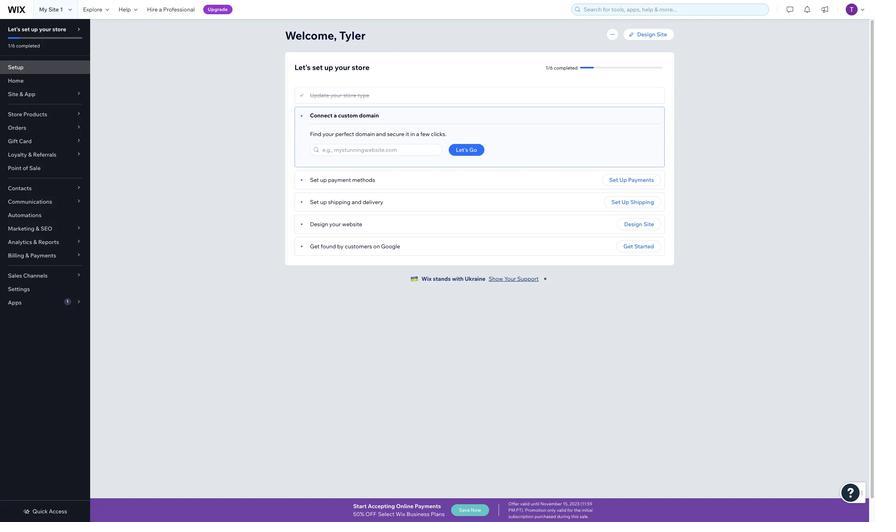 Task type: locate. For each thing, give the bounding box(es) containing it.
up
[[31, 26, 38, 33], [324, 63, 333, 72], [320, 176, 327, 184], [320, 199, 327, 206]]

0 vertical spatial payments
[[628, 176, 654, 184]]

set for set up payments
[[609, 176, 618, 184]]

wix down online
[[396, 511, 405, 518]]

& for loyalty
[[28, 151, 32, 158]]

set for set up shipping
[[612, 199, 621, 206]]

up left shipping
[[622, 199, 629, 206]]

1 vertical spatial completed
[[554, 65, 578, 71]]

0 horizontal spatial a
[[159, 6, 162, 13]]

0 vertical spatial and
[[376, 131, 386, 138]]

a right hire in the top of the page
[[159, 6, 162, 13]]

1 horizontal spatial valid
[[557, 507, 567, 513]]

1 vertical spatial design site
[[624, 221, 654, 228]]

channels
[[23, 272, 48, 279]]

1 vertical spatial valid
[[557, 507, 567, 513]]

1 horizontal spatial completed
[[554, 65, 578, 71]]

0 horizontal spatial let's set up your store
[[8, 26, 66, 33]]

0 vertical spatial store
[[52, 26, 66, 33]]

your left website
[[329, 221, 341, 228]]

subscription
[[509, 514, 534, 519]]

2 horizontal spatial let's
[[456, 146, 468, 153]]

your for design
[[329, 221, 341, 228]]

until
[[531, 501, 540, 507]]

1 horizontal spatial let's
[[295, 63, 311, 72]]

0 vertical spatial a
[[159, 6, 162, 13]]

1 vertical spatial wix
[[396, 511, 405, 518]]

store down my site 1
[[52, 26, 66, 33]]

found
[[321, 243, 336, 250]]

set up payments button
[[602, 174, 661, 186]]

design site up get started button
[[624, 221, 654, 228]]

set inside set up shipping button
[[612, 199, 621, 206]]

site inside dropdown button
[[8, 91, 18, 98]]

store up type
[[352, 63, 370, 72]]

1/6 completed
[[8, 43, 40, 49], [546, 65, 578, 71]]

0 vertical spatial let's
[[8, 26, 20, 33]]

1 horizontal spatial get
[[624, 243, 633, 250]]

payments inside popup button
[[30, 252, 56, 259]]

0 vertical spatial let's set up your store
[[8, 26, 66, 33]]

welcome,
[[285, 28, 337, 42]]

0 horizontal spatial wix
[[396, 511, 405, 518]]

your right find
[[323, 131, 334, 138]]

1 vertical spatial up
[[622, 199, 629, 206]]

payments down analytics & reports dropdown button
[[30, 252, 56, 259]]

settings
[[8, 286, 30, 293]]

1 horizontal spatial wix
[[422, 275, 432, 282]]

shipping
[[631, 199, 654, 206]]

design down the search for tools, apps, help & more... field
[[637, 31, 656, 38]]

up up set up shipping button
[[620, 176, 627, 184]]

& for analytics
[[33, 238, 37, 246]]

design up found
[[310, 221, 328, 228]]

2 get from the left
[[624, 243, 633, 250]]

1 vertical spatial 1
[[67, 299, 69, 304]]

& inside popup button
[[25, 252, 29, 259]]

update
[[310, 92, 329, 99]]

setup
[[8, 64, 24, 71]]

& for billing
[[25, 252, 29, 259]]

site up started
[[644, 221, 654, 228]]

let's set up your store up update your store type
[[295, 63, 370, 72]]

valid up during
[[557, 507, 567, 513]]

automations link
[[0, 208, 90, 222]]

your up update your store type
[[335, 63, 350, 72]]

get inside get started button
[[624, 243, 633, 250]]

sales channels
[[8, 272, 48, 279]]

0 vertical spatial domain
[[359, 112, 379, 119]]

secure
[[387, 131, 404, 138]]

hire a professional link
[[142, 0, 200, 19]]

gift card
[[8, 138, 32, 145]]

a for professional
[[159, 6, 162, 13]]

0 horizontal spatial set
[[22, 26, 30, 33]]

0 horizontal spatial 1/6 completed
[[8, 43, 40, 49]]

design site link
[[623, 28, 674, 40]]

1 vertical spatial 1/6
[[546, 65, 553, 71]]

& left app
[[20, 91, 23, 98]]

& for marketing
[[36, 225, 39, 232]]

& left seo
[[36, 225, 39, 232]]

1 horizontal spatial payments
[[415, 503, 441, 510]]

0 horizontal spatial completed
[[16, 43, 40, 49]]

1 vertical spatial payments
[[30, 252, 56, 259]]

card
[[19, 138, 32, 145]]

let's set up your store
[[8, 26, 66, 33], [295, 63, 370, 72]]

set up "setup"
[[22, 26, 30, 33]]

0 horizontal spatial 1/6
[[8, 43, 15, 49]]

your for find
[[323, 131, 334, 138]]

up up update
[[324, 63, 333, 72]]

store inside "sidebar" element
[[52, 26, 66, 33]]

products
[[23, 111, 47, 118]]

& right the billing
[[25, 252, 29, 259]]

automations
[[8, 212, 41, 219]]

a right in
[[416, 131, 419, 138]]

0 vertical spatial set
[[22, 26, 30, 33]]

1 horizontal spatial 1/6 completed
[[546, 65, 578, 71]]

and left secure
[[376, 131, 386, 138]]

store left type
[[343, 92, 356, 99]]

your right update
[[330, 92, 342, 99]]

marketing & seo button
[[0, 222, 90, 235]]

& for site
[[20, 91, 23, 98]]

a for custom
[[334, 112, 337, 119]]

design site inside button
[[624, 221, 654, 228]]

app
[[24, 91, 35, 98]]

set up update
[[312, 63, 323, 72]]

0 vertical spatial 1/6 completed
[[8, 43, 40, 49]]

wix left stands
[[422, 275, 432, 282]]

domain up find your perfect domain and secure it in a few clicks.
[[359, 112, 379, 119]]

e.g., mystunningwebsite.com field
[[320, 144, 440, 155]]

and
[[376, 131, 386, 138], [352, 199, 362, 206]]

up for payments
[[620, 176, 627, 184]]

now
[[471, 507, 481, 513]]

0 vertical spatial valid
[[520, 501, 530, 507]]

save now
[[459, 507, 481, 513]]

referrals
[[33, 151, 56, 158]]

up up setup link
[[31, 26, 38, 33]]

let's inside "sidebar" element
[[8, 26, 20, 33]]

let's up update
[[295, 63, 311, 72]]

payments for billing & payments
[[30, 252, 56, 259]]

design site
[[637, 31, 667, 38], [624, 221, 654, 228]]

set up payments
[[609, 176, 654, 184]]

your down my
[[39, 26, 51, 33]]

domain for custom
[[359, 112, 379, 119]]

up
[[620, 176, 627, 184], [622, 199, 629, 206]]

2 vertical spatial payments
[[415, 503, 441, 510]]

get left started
[[624, 243, 633, 250]]

0 horizontal spatial let's
[[8, 26, 20, 33]]

apps
[[8, 299, 22, 306]]

set inside 'set up payments' button
[[609, 176, 618, 184]]

payments up business
[[415, 503, 441, 510]]

quick access button
[[23, 508, 67, 515]]

home link
[[0, 74, 90, 87]]

domain for perfect
[[355, 131, 375, 138]]

1 vertical spatial a
[[334, 112, 337, 119]]

Search for tools, apps, help & more... field
[[581, 4, 767, 15]]

1 horizontal spatial set
[[312, 63, 323, 72]]

1 horizontal spatial let's set up your store
[[295, 63, 370, 72]]

valid up pt). at right
[[520, 501, 530, 507]]

0 vertical spatial up
[[620, 176, 627, 184]]

1 vertical spatial let's set up your store
[[295, 63, 370, 72]]

1 right my
[[60, 6, 63, 13]]

let's set up your store inside "sidebar" element
[[8, 26, 66, 33]]

off
[[366, 511, 377, 518]]

0 horizontal spatial 1
[[60, 6, 63, 13]]

payments up shipping
[[628, 176, 654, 184]]

1/6 inside "sidebar" element
[[8, 43, 15, 49]]

completed
[[16, 43, 40, 49], [554, 65, 578, 71]]

a left custom
[[334, 112, 337, 119]]

0 horizontal spatial get
[[310, 243, 320, 250]]

& left reports
[[33, 238, 37, 246]]

connect
[[310, 112, 333, 119]]

domain right perfect
[[355, 131, 375, 138]]

(11:59
[[581, 501, 592, 507]]

store
[[52, 26, 66, 33], [352, 63, 370, 72], [343, 92, 356, 99]]

completed inside "sidebar" element
[[16, 43, 40, 49]]

0 vertical spatial completed
[[16, 43, 40, 49]]

select
[[378, 511, 395, 518]]

get found by customers on google
[[310, 243, 400, 250]]

find your perfect domain and secure it in a few clicks.
[[310, 131, 447, 138]]

show
[[489, 275, 503, 282]]

communications button
[[0, 195, 90, 208]]

2 vertical spatial a
[[416, 131, 419, 138]]

website
[[342, 221, 362, 228]]

0 horizontal spatial payments
[[30, 252, 56, 259]]

few
[[421, 131, 430, 138]]

1 horizontal spatial a
[[334, 112, 337, 119]]

and left delivery
[[352, 199, 362, 206]]

let's set up your store down my
[[8, 26, 66, 33]]

settings link
[[0, 282, 90, 296]]

1 vertical spatial 1/6 completed
[[546, 65, 578, 71]]

pm
[[509, 507, 515, 513]]

& inside dropdown button
[[28, 151, 32, 158]]

design site down the search for tools, apps, help & more... field
[[637, 31, 667, 38]]

get left found
[[310, 243, 320, 250]]

design inside button
[[624, 221, 643, 228]]

accepting
[[368, 503, 395, 510]]

set for set up payment methods
[[310, 176, 319, 184]]

shipping
[[328, 199, 351, 206]]

1 vertical spatial domain
[[355, 131, 375, 138]]

methods
[[352, 176, 375, 184]]

perfect
[[335, 131, 354, 138]]

during
[[557, 514, 570, 519]]

communications
[[8, 198, 52, 205]]

0 vertical spatial 1/6
[[8, 43, 15, 49]]

up for shipping
[[622, 199, 629, 206]]

site & app button
[[0, 87, 90, 101]]

payments for set up payments
[[628, 176, 654, 184]]

0 horizontal spatial valid
[[520, 501, 530, 507]]

1 down "settings" link
[[67, 299, 69, 304]]

payments inside start accepting online payments 50% off select wix business plans
[[415, 503, 441, 510]]

design down set up shipping button
[[624, 221, 643, 228]]

& right loyalty
[[28, 151, 32, 158]]

contacts button
[[0, 182, 90, 195]]

site right my
[[49, 6, 59, 13]]

let's go
[[456, 146, 477, 153]]

stands
[[433, 275, 451, 282]]

payments inside button
[[628, 176, 654, 184]]

site down the "home"
[[8, 91, 18, 98]]

for
[[567, 507, 573, 513]]

professional
[[163, 6, 195, 13]]

up left shipping
[[320, 199, 327, 206]]

1 get from the left
[[310, 243, 320, 250]]

let's up "setup"
[[8, 26, 20, 33]]

contacts
[[8, 185, 32, 192]]

save
[[459, 507, 470, 513]]

let's left go
[[456, 146, 468, 153]]

store
[[8, 111, 22, 118]]

offer valid until november 15, 2023 (11:59 pm pt). promotion only valid for the initial subscription purchased during this sale.
[[509, 501, 593, 519]]

0 vertical spatial wix
[[422, 275, 432, 282]]

domain
[[359, 112, 379, 119], [355, 131, 375, 138]]

loyalty & referrals
[[8, 151, 56, 158]]

1 horizontal spatial 1
[[67, 299, 69, 304]]

2 horizontal spatial payments
[[628, 176, 654, 184]]

0 horizontal spatial and
[[352, 199, 362, 206]]

upgrade
[[208, 6, 228, 12]]

set up shipping
[[612, 199, 654, 206]]

sales channels button
[[0, 269, 90, 282]]

1 inside "sidebar" element
[[67, 299, 69, 304]]

2 vertical spatial let's
[[456, 146, 468, 153]]



Task type: describe. For each thing, give the bounding box(es) containing it.
hire a professional
[[147, 6, 195, 13]]

set inside "sidebar" element
[[22, 26, 30, 33]]

0 vertical spatial design site
[[637, 31, 667, 38]]

orders
[[8, 124, 26, 131]]

50%
[[353, 511, 364, 518]]

initial
[[582, 507, 593, 513]]

0 vertical spatial 1
[[60, 6, 63, 13]]

analytics
[[8, 238, 32, 246]]

point of sale
[[8, 165, 41, 172]]

orders button
[[0, 121, 90, 134]]

ukraine
[[465, 275, 486, 282]]

it
[[406, 131, 409, 138]]

start accepting online payments 50% off select wix business plans
[[353, 503, 445, 518]]

customers
[[345, 243, 372, 250]]

november
[[541, 501, 562, 507]]

set up shipping button
[[604, 196, 661, 208]]

in
[[410, 131, 415, 138]]

my
[[39, 6, 47, 13]]

store products
[[8, 111, 47, 118]]

the
[[574, 507, 581, 513]]

your inside "sidebar" element
[[39, 26, 51, 33]]

payment
[[328, 176, 351, 184]]

type
[[358, 92, 369, 99]]

gift
[[8, 138, 18, 145]]

find
[[310, 131, 321, 138]]

go
[[470, 146, 477, 153]]

your for update
[[330, 92, 342, 99]]

online
[[396, 503, 414, 510]]

analytics & reports
[[8, 238, 59, 246]]

offer
[[509, 501, 519, 507]]

2 horizontal spatial a
[[416, 131, 419, 138]]

1 horizontal spatial and
[[376, 131, 386, 138]]

2 vertical spatial store
[[343, 92, 356, 99]]

access
[[49, 508, 67, 515]]

wix stands with ukraine show your support
[[422, 275, 539, 282]]

sidebar element
[[0, 19, 90, 522]]

setup link
[[0, 61, 90, 74]]

by
[[337, 243, 344, 250]]

get for get started
[[624, 243, 633, 250]]

1/6 completed inside "sidebar" element
[[8, 43, 40, 49]]

explore
[[83, 6, 102, 13]]

point of sale link
[[0, 161, 90, 175]]

store products button
[[0, 108, 90, 121]]

billing
[[8, 252, 24, 259]]

design your website
[[310, 221, 362, 228]]

hire
[[147, 6, 158, 13]]

upgrade button
[[203, 5, 232, 14]]

tyler
[[339, 28, 366, 42]]

billing & payments button
[[0, 249, 90, 262]]

business
[[407, 511, 430, 518]]

help
[[119, 6, 131, 13]]

1 vertical spatial let's
[[295, 63, 311, 72]]

1 vertical spatial set
[[312, 63, 323, 72]]

sale
[[29, 165, 41, 172]]

on
[[373, 243, 380, 250]]

my site 1
[[39, 6, 63, 13]]

let's inside button
[[456, 146, 468, 153]]

gift card button
[[0, 134, 90, 148]]

with
[[452, 275, 464, 282]]

let's go button
[[449, 144, 484, 156]]

1 vertical spatial store
[[352, 63, 370, 72]]

1 horizontal spatial 1/6
[[546, 65, 553, 71]]

this
[[571, 514, 579, 519]]

site down the search for tools, apps, help & more... field
[[657, 31, 667, 38]]

get started button
[[617, 240, 661, 252]]

of
[[23, 165, 28, 172]]

1 vertical spatial and
[[352, 199, 362, 206]]

only
[[547, 507, 556, 513]]

seo
[[41, 225, 52, 232]]

analytics & reports button
[[0, 235, 90, 249]]

plans
[[431, 511, 445, 518]]

google
[[381, 243, 400, 250]]

welcome, tyler
[[285, 28, 366, 42]]

point
[[8, 165, 21, 172]]

billing & payments
[[8, 252, 56, 259]]

save now button
[[451, 504, 489, 516]]

start
[[353, 503, 367, 510]]

loyalty
[[8, 151, 27, 158]]

custom
[[338, 112, 358, 119]]

site inside button
[[644, 221, 654, 228]]

up inside "sidebar" element
[[31, 26, 38, 33]]

marketing & seo
[[8, 225, 52, 232]]

up left payment at the top of the page
[[320, 176, 327, 184]]

home
[[8, 77, 24, 84]]

clicks.
[[431, 131, 447, 138]]

wix inside start accepting online payments 50% off select wix business plans
[[396, 511, 405, 518]]

quick
[[33, 508, 48, 515]]

marketing
[[8, 225, 34, 232]]

set for set up shipping and delivery
[[310, 199, 319, 206]]

15,
[[563, 501, 569, 507]]

get for get found by customers on google
[[310, 243, 320, 250]]

started
[[634, 243, 654, 250]]

pt).
[[516, 507, 524, 513]]

update your store type
[[310, 92, 369, 99]]



Task type: vqa. For each thing, say whether or not it's contained in the screenshot.
Here.
no



